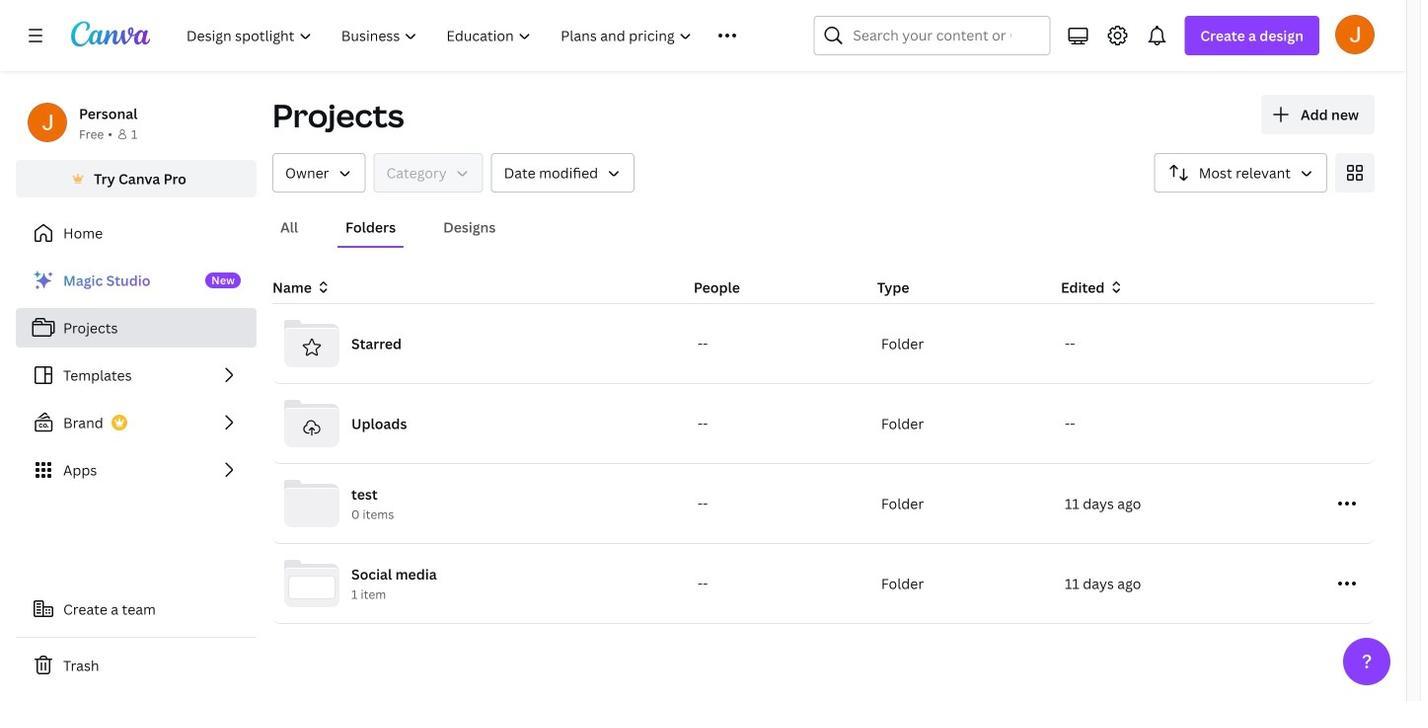 Task type: describe. For each thing, give the bounding box(es) containing it.
Category button
[[374, 153, 484, 193]]

Owner button
[[273, 153, 366, 193]]

Search search field
[[854, 17, 1011, 54]]

jeremy miller image
[[1336, 15, 1376, 54]]



Task type: locate. For each thing, give the bounding box(es) containing it.
list
[[16, 261, 257, 490]]

top level navigation element
[[174, 16, 767, 55], [174, 16, 767, 55]]

None search field
[[814, 16, 1051, 55]]

Date modified button
[[491, 153, 635, 193]]

Sort by button
[[1155, 153, 1328, 193]]



Task type: vqa. For each thing, say whether or not it's contained in the screenshot.
List
yes



